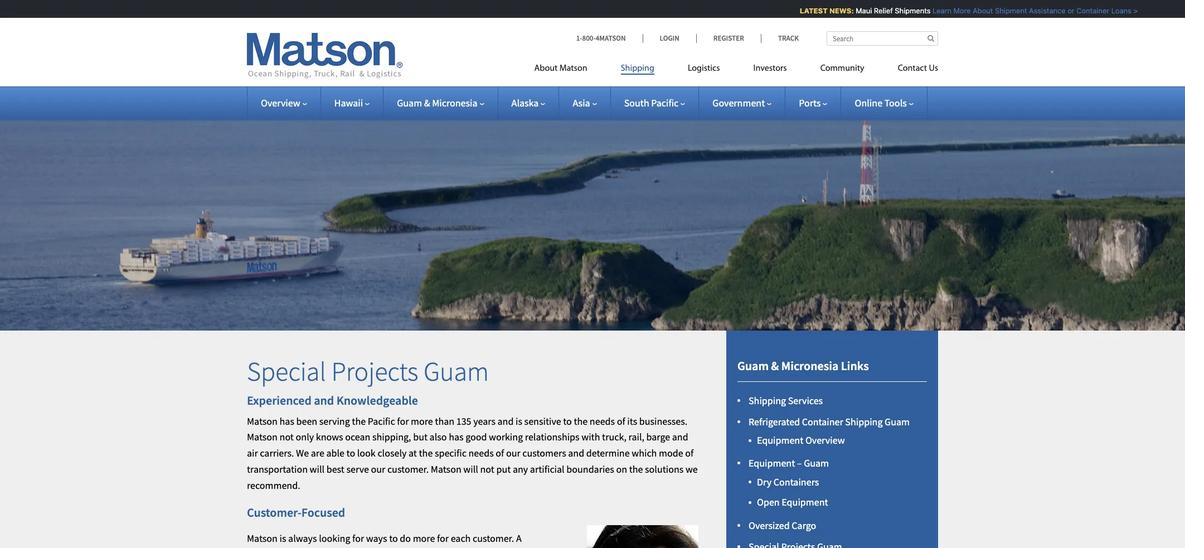 Task type: vqa. For each thing, say whether or not it's contained in the screenshot.
helpful
yes



Task type: locate. For each thing, give the bounding box(es) containing it.
for up helpful
[[353, 532, 364, 545]]

pacific right south
[[652, 96, 679, 109]]

rail,
[[629, 431, 645, 444]]

top menu navigation
[[535, 59, 939, 81]]

to
[[564, 415, 572, 428], [347, 447, 355, 460], [389, 532, 398, 545]]

not left only
[[280, 431, 294, 444]]

is up knowledgeable
[[280, 532, 286, 545]]

assistance
[[1024, 6, 1061, 15]]

our right supports
[[499, 548, 513, 548]]

alaska link
[[512, 96, 546, 109]]

more
[[411, 415, 433, 428], [413, 532, 435, 545]]

0 horizontal spatial will
[[310, 463, 325, 476]]

matson down specific in the bottom of the page
[[431, 463, 462, 476]]

0 vertical spatial more
[[411, 415, 433, 428]]

about matson
[[535, 64, 588, 73]]

pacific inside matson has been serving the pacific for more than 135 years and is sensitive to the needs of its businesses. matson not only knows ocean shipping, but also has good working relationships with truck, rail, barge and air carriers. we are able to look closely at the specific needs of our customers and determine which mode of transportation will best serve our customer. matson will not put any artificial boundaries on the solutions we recommend.
[[368, 415, 395, 428]]

and up mode
[[673, 431, 689, 444]]

more inside matson has been serving the pacific for more than 135 years and is sensitive to the needs of its businesses. matson not only knows ocean shipping, but also has good working relationships with truck, rail, barge and air carriers. we are able to look closely at the specific needs of our customers and determine which mode of transportation will best serve our customer. matson will not put any artificial boundaries on the solutions we recommend.
[[411, 415, 433, 428]]

0 vertical spatial not
[[280, 431, 294, 444]]

working
[[489, 431, 523, 444]]

the right on
[[630, 463, 643, 476]]

matson up knowledgeable
[[247, 532, 278, 545]]

learn more about shipment assistance or container loans > link
[[928, 6, 1133, 15]]

1 vertical spatial micronesia
[[782, 358, 839, 373]]

0 vertical spatial micronesia
[[432, 96, 478, 109]]

0 horizontal spatial needs
[[469, 447, 494, 460]]

of
[[617, 415, 626, 428], [496, 447, 504, 460], [686, 447, 694, 460]]

customer. inside matson has been serving the pacific for more than 135 years and is sensitive to the needs of its businesses. matson not only knows ocean shipping, but also has good working relationships with truck, rail, barge and air carriers. we are able to look closely at the specific needs of our customers and determine which mode of transportation will best serve our customer. matson will not put any artificial boundaries on the solutions we recommend.
[[388, 463, 429, 476]]

equipment up the dry
[[749, 457, 796, 470]]

us
[[929, 64, 939, 73]]

more up support
[[413, 532, 435, 545]]

customer. down at
[[388, 463, 429, 476]]

and up serving
[[314, 393, 334, 408]]

customer.
[[388, 463, 429, 476], [473, 532, 514, 545]]

more
[[949, 6, 966, 15]]

2 horizontal spatial for
[[437, 532, 449, 545]]

0 horizontal spatial container
[[802, 415, 844, 428]]

matson has been serving the pacific for more than 135 years and is sensitive to the needs of its businesses. matson not only knows ocean shipping, but also has good working relationships with truck, rail, barge and air carriers. we are able to look closely at the specific needs of our customers and determine which mode of transportation will best serve our customer. matson will not put any artificial boundaries on the solutions we recommend.
[[247, 415, 698, 492]]

1 horizontal spatial micronesia
[[782, 358, 839, 373]]

Search search field
[[827, 31, 939, 46]]

1-800-4matson link
[[577, 33, 643, 43]]

1 horizontal spatial customer.
[[473, 532, 514, 545]]

overview
[[261, 96, 300, 109], [806, 434, 845, 447]]

1 vertical spatial more
[[413, 532, 435, 545]]

container
[[1072, 6, 1105, 15], [802, 415, 844, 428]]

is inside matson is always looking for ways to do more for each customer. a knowledgeable and helpful customer support staff supports our projec
[[280, 532, 286, 545]]

has
[[280, 415, 294, 428], [449, 431, 464, 444]]

than
[[435, 415, 455, 428]]

0 horizontal spatial not
[[280, 431, 294, 444]]

about
[[968, 6, 988, 15], [535, 64, 558, 73]]

not
[[280, 431, 294, 444], [481, 463, 495, 476]]

best
[[327, 463, 345, 476]]

1 horizontal spatial shipping
[[749, 394, 787, 407]]

1 horizontal spatial of
[[617, 415, 626, 428]]

our up any
[[506, 447, 521, 460]]

closely
[[378, 447, 407, 460]]

micronesia inside section
[[782, 358, 839, 373]]

or
[[1063, 6, 1070, 15]]

1 horizontal spatial overview
[[806, 434, 845, 447]]

1 vertical spatial &
[[772, 358, 779, 373]]

micronesia for guam & micronesia links
[[782, 358, 839, 373]]

login
[[660, 33, 680, 43]]

is up the working
[[516, 415, 523, 428]]

0 horizontal spatial micronesia
[[432, 96, 478, 109]]

0 vertical spatial customer.
[[388, 463, 429, 476]]

of up put
[[496, 447, 504, 460]]

about right more
[[968, 6, 988, 15]]

1 vertical spatial our
[[371, 463, 386, 476]]

0 vertical spatial &
[[424, 96, 430, 109]]

but
[[413, 431, 428, 444]]

1 vertical spatial is
[[280, 532, 286, 545]]

1 horizontal spatial will
[[464, 463, 479, 476]]

to inside matson is always looking for ways to do more for each customer. a knowledgeable and helpful customer support staff supports our projec
[[389, 532, 398, 545]]

we
[[686, 463, 698, 476]]

0 vertical spatial is
[[516, 415, 523, 428]]

800-
[[583, 33, 596, 43]]

container right or
[[1072, 6, 1105, 15]]

0 horizontal spatial is
[[280, 532, 286, 545]]

are
[[311, 447, 325, 460]]

matson up air
[[247, 431, 278, 444]]

shipping services link
[[749, 394, 823, 407]]

overview link
[[261, 96, 307, 109]]

the
[[352, 415, 366, 428], [574, 415, 588, 428], [419, 447, 433, 460], [630, 463, 643, 476]]

guam & micronesia links
[[738, 358, 869, 373]]

and down looking at the left bottom of page
[[313, 548, 329, 548]]

our down look
[[371, 463, 386, 476]]

has up specific in the bottom of the page
[[449, 431, 464, 444]]

for up staff
[[437, 532, 449, 545]]

equipment for equipment – guam
[[749, 457, 796, 470]]

customer. up supports
[[473, 532, 514, 545]]

about up alaska link
[[535, 64, 558, 73]]

1 horizontal spatial needs
[[590, 415, 615, 428]]

1 vertical spatial about
[[535, 64, 558, 73]]

1 vertical spatial equipment
[[749, 457, 796, 470]]

oversized cargo link
[[749, 519, 817, 532]]

online tools
[[855, 96, 907, 109]]

0 horizontal spatial shipping
[[621, 64, 655, 73]]

of up we
[[686, 447, 694, 460]]

needs up with
[[590, 415, 615, 428]]

None search field
[[827, 31, 939, 46]]

able
[[327, 447, 345, 460]]

1 horizontal spatial about
[[968, 6, 988, 15]]

0 horizontal spatial about
[[535, 64, 558, 73]]

1 vertical spatial not
[[481, 463, 495, 476]]

register
[[714, 33, 745, 43]]

our
[[506, 447, 521, 460], [371, 463, 386, 476], [499, 548, 513, 548]]

dry
[[757, 476, 772, 488]]

to up relationships
[[564, 415, 572, 428]]

will down "are" on the bottom left
[[310, 463, 325, 476]]

shipping for shipping
[[621, 64, 655, 73]]

matson down the experienced
[[247, 415, 278, 428]]

matson is always looking for ways to do more for each customer. a knowledgeable and helpful customer support staff supports our projec
[[247, 532, 545, 548]]

of left its
[[617, 415, 626, 428]]

0 vertical spatial equipment
[[757, 434, 804, 447]]

& inside section
[[772, 358, 779, 373]]

1 vertical spatial overview
[[806, 434, 845, 447]]

0 vertical spatial our
[[506, 447, 521, 460]]

more up but
[[411, 415, 433, 428]]

1 horizontal spatial pacific
[[652, 96, 679, 109]]

0 horizontal spatial customer.
[[388, 463, 429, 476]]

pacific up shipping,
[[368, 415, 395, 428]]

helpful
[[331, 548, 361, 548]]

for up shipping,
[[397, 415, 409, 428]]

and inside matson is always looking for ways to do more for each customer. a knowledgeable and helpful customer support staff supports our projec
[[313, 548, 329, 548]]

to left do
[[389, 532, 398, 545]]

equipment – guam link
[[749, 457, 829, 470]]

2 vertical spatial shipping
[[846, 415, 883, 428]]

1 horizontal spatial for
[[397, 415, 409, 428]]

pacific
[[652, 96, 679, 109], [368, 415, 395, 428]]

0 horizontal spatial &
[[424, 96, 430, 109]]

ocean
[[345, 431, 371, 444]]

1 vertical spatial needs
[[469, 447, 494, 460]]

dry containers
[[757, 476, 820, 488]]

1 horizontal spatial not
[[481, 463, 495, 476]]

0 horizontal spatial has
[[280, 415, 294, 428]]

mode
[[659, 447, 684, 460]]

years
[[474, 415, 496, 428]]

has left been
[[280, 415, 294, 428]]

serving
[[320, 415, 350, 428]]

equipment overview link
[[757, 434, 845, 447]]

1 vertical spatial pacific
[[368, 415, 395, 428]]

1 horizontal spatial has
[[449, 431, 464, 444]]

0 vertical spatial to
[[564, 415, 572, 428]]

4matson
[[596, 33, 626, 43]]

the up with
[[574, 415, 588, 428]]

1 vertical spatial container
[[802, 415, 844, 428]]

2 horizontal spatial shipping
[[846, 415, 883, 428]]

0 vertical spatial overview
[[261, 96, 300, 109]]

always
[[288, 532, 317, 545]]

search image
[[928, 35, 935, 42]]

1 horizontal spatial is
[[516, 415, 523, 428]]

1 vertical spatial customer.
[[473, 532, 514, 545]]

container down services
[[802, 415, 844, 428]]

not left put
[[481, 463, 495, 476]]

shipments
[[890, 6, 926, 15]]

projects
[[332, 355, 419, 388]]

and up boundaries at bottom
[[569, 447, 585, 460]]

equipment down "refrigerated"
[[757, 434, 804, 447]]

oversized
[[749, 519, 790, 532]]

0 vertical spatial shipping
[[621, 64, 655, 73]]

staff
[[440, 548, 458, 548]]

the right at
[[419, 447, 433, 460]]

shipping inside top menu navigation
[[621, 64, 655, 73]]

to right able
[[347, 447, 355, 460]]

open
[[757, 496, 780, 509]]

been
[[296, 415, 318, 428]]

good
[[466, 431, 487, 444]]

needs
[[590, 415, 615, 428], [469, 447, 494, 460]]

about inside top menu navigation
[[535, 64, 558, 73]]

2 vertical spatial to
[[389, 532, 398, 545]]

0 vertical spatial about
[[968, 6, 988, 15]]

1 vertical spatial to
[[347, 447, 355, 460]]

1 vertical spatial shipping
[[749, 394, 787, 407]]

2 horizontal spatial to
[[564, 415, 572, 428]]

equipment down containers on the bottom
[[782, 496, 829, 509]]

1 horizontal spatial to
[[389, 532, 398, 545]]

ways
[[366, 532, 387, 545]]

investors link
[[737, 59, 804, 81]]

matson down 1- at the top left
[[560, 64, 588, 73]]

0 horizontal spatial pacific
[[368, 415, 395, 428]]

2 vertical spatial our
[[499, 548, 513, 548]]

cargo
[[792, 519, 817, 532]]

1 horizontal spatial &
[[772, 358, 779, 373]]

needs down the good
[[469, 447, 494, 460]]

& for guam & micronesia links
[[772, 358, 779, 373]]

0 vertical spatial needs
[[590, 415, 615, 428]]

matson containership sailing for guam shipping service. image
[[0, 103, 1186, 331]]

shipping
[[621, 64, 655, 73], [749, 394, 787, 407], [846, 415, 883, 428]]

1 horizontal spatial container
[[1072, 6, 1105, 15]]

carriers.
[[260, 447, 294, 460]]

will down specific in the bottom of the page
[[464, 463, 479, 476]]



Task type: describe. For each thing, give the bounding box(es) containing it.
guam & micronesia links section
[[713, 331, 953, 548]]

2 horizontal spatial of
[[686, 447, 694, 460]]

customer
[[363, 548, 402, 548]]

contact us link
[[882, 59, 939, 81]]

about matson link
[[535, 59, 604, 81]]

overview inside "guam & micronesia links" section
[[806, 434, 845, 447]]

south pacific link
[[625, 96, 686, 109]]

refrigerated container shipping guam link
[[749, 415, 910, 428]]

matson inside matson is always looking for ways to do more for each customer. a knowledgeable and helpful customer support staff supports our projec
[[247, 532, 278, 545]]

2 will from the left
[[464, 463, 479, 476]]

equipment for equipment overview
[[757, 434, 804, 447]]

a
[[516, 532, 522, 545]]

artificial
[[530, 463, 565, 476]]

look
[[357, 447, 376, 460]]

experienced and knowledgeable
[[247, 393, 418, 408]]

put
[[497, 463, 511, 476]]

track
[[779, 33, 799, 43]]

customer. inside matson is always looking for ways to do more for each customer. a knowledgeable and helpful customer support staff supports our projec
[[473, 532, 514, 545]]

containers
[[774, 476, 820, 488]]

contact us
[[898, 64, 939, 73]]

do
[[400, 532, 411, 545]]

oversized cargo
[[749, 519, 817, 532]]

blue matson logo with ocean, shipping, truck, rail and logistics written beneath it. image
[[247, 33, 403, 79]]

on
[[617, 463, 628, 476]]

focused
[[302, 505, 345, 520]]

its
[[628, 415, 638, 428]]

investors
[[754, 64, 787, 73]]

0 horizontal spatial to
[[347, 447, 355, 460]]

2 vertical spatial equipment
[[782, 496, 829, 509]]

refrigerated
[[749, 415, 800, 428]]

0 horizontal spatial for
[[353, 532, 364, 545]]

customers
[[523, 447, 567, 460]]

open equipment link
[[757, 496, 829, 509]]

determine
[[587, 447, 630, 460]]

serve
[[347, 463, 369, 476]]

logistics
[[688, 64, 720, 73]]

more inside matson is always looking for ways to do more for each customer. a knowledgeable and helpful customer support staff supports our projec
[[413, 532, 435, 545]]

online tools link
[[855, 96, 914, 109]]

special projects guam
[[247, 355, 489, 388]]

0 vertical spatial pacific
[[652, 96, 679, 109]]

0 horizontal spatial of
[[496, 447, 504, 460]]

contact
[[898, 64, 928, 73]]

latest news: maui relief shipments learn more about shipment assistance or container loans >
[[795, 6, 1133, 15]]

ports link
[[799, 96, 828, 109]]

customer-
[[247, 505, 302, 520]]

each
[[451, 532, 471, 545]]

hawaii link
[[334, 96, 370, 109]]

asia link
[[573, 96, 597, 109]]

1 will from the left
[[310, 463, 325, 476]]

we
[[296, 447, 309, 460]]

the up ocean
[[352, 415, 366, 428]]

>
[[1129, 6, 1133, 15]]

shipping for shipping services
[[749, 394, 787, 407]]

matson inside top menu navigation
[[560, 64, 588, 73]]

loans
[[1107, 6, 1127, 15]]

equipment overview
[[757, 434, 845, 447]]

0 vertical spatial has
[[280, 415, 294, 428]]

tools
[[885, 96, 907, 109]]

for inside matson has been serving the pacific for more than 135 years and is sensitive to the needs of its businesses. matson not only knows ocean shipping, but also has good working relationships with truck, rail, barge and air carriers. we are able to look closely at the specific needs of our customers and determine which mode of transportation will best serve our customer. matson will not put any artificial boundaries on the solutions we recommend.
[[397, 415, 409, 428]]

track link
[[761, 33, 799, 43]]

truck,
[[602, 431, 627, 444]]

government link
[[713, 96, 772, 109]]

our inside matson is always looking for ways to do more for each customer. a knowledgeable and helpful customer support staff supports our projec
[[499, 548, 513, 548]]

community link
[[804, 59, 882, 81]]

& for guam & micronesia
[[424, 96, 430, 109]]

alaska
[[512, 96, 539, 109]]

at
[[409, 447, 417, 460]]

supports
[[460, 548, 497, 548]]

learn
[[928, 6, 947, 15]]

transportation
[[247, 463, 308, 476]]

only
[[296, 431, 314, 444]]

1-
[[577, 33, 583, 43]]

0 vertical spatial container
[[1072, 6, 1105, 15]]

relationships
[[525, 431, 580, 444]]

guam & micronesia link
[[397, 96, 484, 109]]

experienced
[[247, 393, 312, 408]]

online
[[855, 96, 883, 109]]

support
[[404, 548, 438, 548]]

1 vertical spatial has
[[449, 431, 464, 444]]

equipment – guam
[[749, 457, 829, 470]]

and up the working
[[498, 415, 514, 428]]

micronesia for guam & micronesia
[[432, 96, 478, 109]]

open equipment
[[757, 496, 829, 509]]

with
[[582, 431, 600, 444]]

knowledgeable
[[337, 393, 418, 408]]

dry containers link
[[757, 476, 820, 488]]

ports
[[799, 96, 821, 109]]

boundaries
[[567, 463, 615, 476]]

container inside "guam & micronesia links" section
[[802, 415, 844, 428]]

news:
[[825, 6, 849, 15]]

air
[[247, 447, 258, 460]]

also
[[430, 431, 447, 444]]

recommend.
[[247, 479, 300, 492]]

0 horizontal spatial overview
[[261, 96, 300, 109]]

sensitive
[[525, 415, 562, 428]]

knows
[[316, 431, 343, 444]]

shipping services
[[749, 394, 823, 407]]

hawaii
[[334, 96, 363, 109]]

community
[[821, 64, 865, 73]]

135
[[457, 415, 472, 428]]

is inside matson has been serving the pacific for more than 135 years and is sensitive to the needs of its businesses. matson not only knows ocean shipping, but also has good working relationships with truck, rail, barge and air carriers. we are able to look closely at the specific needs of our customers and determine which mode of transportation will best serve our customer. matson will not put any artificial boundaries on the solutions we recommend.
[[516, 415, 523, 428]]

login link
[[643, 33, 697, 43]]



